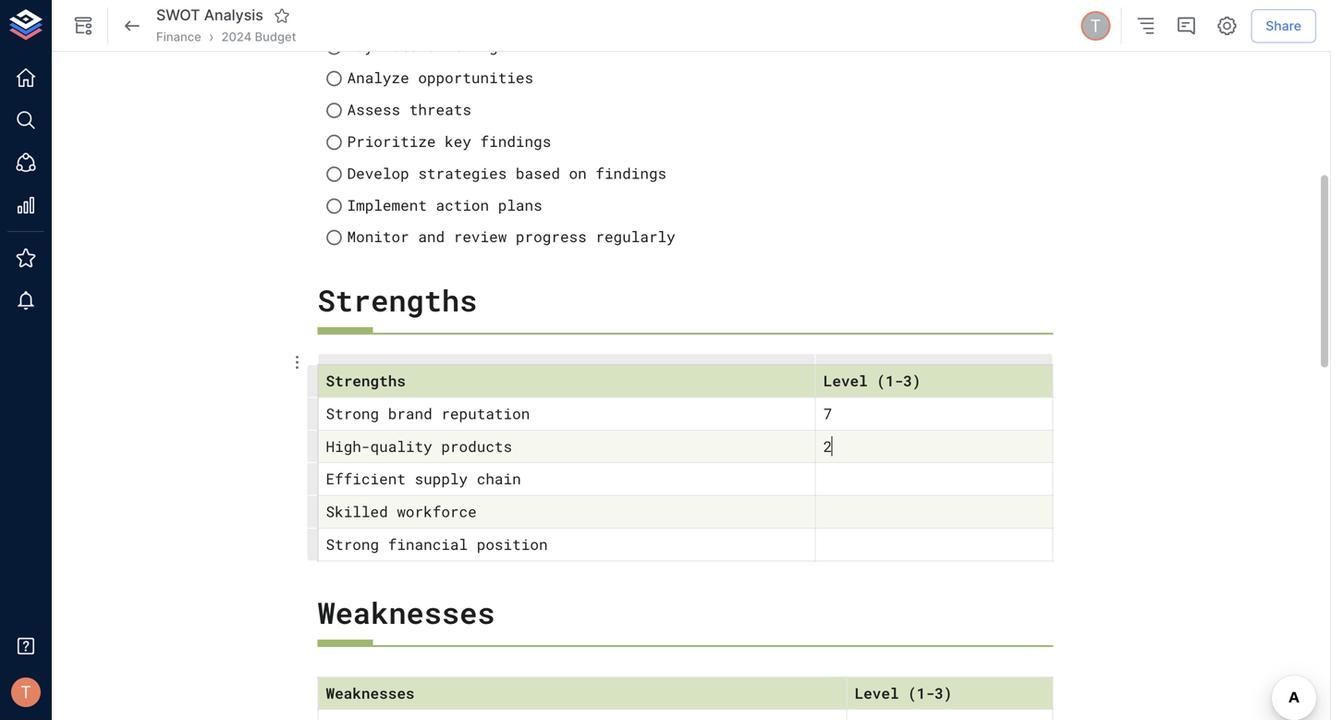 Task type: vqa. For each thing, say whether or not it's contained in the screenshot.
unchecked icon associated with Analyze opportunities
yes



Task type: describe. For each thing, give the bounding box(es) containing it.
implement
[[347, 195, 427, 215]]

efficient supply chain
[[326, 469, 521, 489]]

action
[[436, 195, 489, 215]]

level (1-3) for strengths
[[824, 371, 921, 391]]

develop strategies based on findings
[[347, 163, 667, 183]]

threats
[[409, 99, 471, 119]]

2
[[824, 436, 832, 456]]

brand
[[388, 403, 432, 423]]

buy
[[347, 36, 374, 56]]

unchecked image for buy
[[325, 38, 343, 56]]

show wiki image
[[72, 15, 94, 37]]

3) for weaknesses
[[935, 683, 953, 703]]

analyze
[[347, 68, 409, 88]]

table of contents image
[[1135, 15, 1157, 37]]

financial
[[388, 534, 468, 554]]

analyze opportunities
[[347, 68, 534, 88]]

position
[[477, 534, 548, 554]]

1 vertical spatial t button
[[6, 672, 46, 713]]

of
[[427, 36, 445, 56]]

assess threats
[[347, 99, 471, 119]]

on
[[569, 163, 587, 183]]

high-
[[326, 436, 370, 456]]

1 vertical spatial findings
[[596, 163, 667, 183]]

reputation
[[441, 403, 530, 423]]

review
[[454, 227, 507, 247]]

level (1-3) for weaknesses
[[855, 683, 953, 703]]

unchecked image for prioritize
[[325, 133, 343, 152]]

0 vertical spatial strengths
[[318, 281, 477, 320]]

level for strengths
[[824, 371, 868, 391]]

1 horizontal spatial t
[[1090, 16, 1101, 36]]

unchecked image for analyze
[[325, 70, 343, 88]]

opportunities
[[418, 68, 534, 88]]

comments image
[[1175, 15, 1198, 37]]

1 vertical spatial weaknesses
[[326, 683, 415, 703]]

regularly
[[596, 227, 676, 247]]

0 vertical spatial t button
[[1078, 8, 1113, 43]]

finance › 2024 budget
[[156, 28, 296, 46]]

prioritize
[[347, 131, 436, 151]]

unchecked image for assess
[[325, 101, 343, 120]]

0 vertical spatial weaknesses
[[318, 593, 495, 632]]

workforce
[[397, 502, 477, 522]]

swot
[[156, 6, 200, 24]]

key
[[445, 131, 471, 151]]



Task type: locate. For each thing, give the bounding box(es) containing it.
monitor and review progress regularly
[[347, 227, 676, 247]]

0 vertical spatial findings
[[480, 131, 551, 151]]

0 horizontal spatial 3)
[[903, 371, 921, 391]]

unchecked image for develop
[[325, 165, 343, 183]]

1 vertical spatial unchecked image
[[325, 101, 343, 120]]

share
[[1266, 18, 1302, 34]]

strategies
[[418, 163, 507, 183]]

0 horizontal spatial findings
[[480, 131, 551, 151]]

0 horizontal spatial t
[[20, 682, 31, 703]]

2024
[[221, 29, 252, 44]]

7
[[824, 403, 832, 423]]

findings right on
[[596, 163, 667, 183]]

strong for strong brand reputation
[[326, 403, 379, 423]]

skilled
[[326, 502, 388, 522]]

unchecked image left the develop
[[325, 165, 343, 183]]

strong financial position
[[326, 534, 548, 554]]

settings image
[[1216, 15, 1238, 37]]

assess
[[347, 99, 400, 119]]

1 vertical spatial strengths
[[326, 371, 406, 391]]

strong brand reputation
[[326, 403, 530, 423]]

based
[[516, 163, 560, 183]]

go back image
[[121, 15, 143, 37]]

2 unchecked image from the top
[[325, 165, 343, 183]]

favorite image
[[274, 7, 290, 24]]

3) for strengths
[[903, 371, 921, 391]]

0 horizontal spatial t button
[[6, 672, 46, 713]]

things
[[454, 36, 507, 56]]

strong for strong financial position
[[326, 534, 379, 554]]

1 horizontal spatial 3)
[[935, 683, 953, 703]]

1 strong from the top
[[326, 403, 379, 423]]

unchecked image left analyze
[[325, 70, 343, 88]]

1 vertical spatial strong
[[326, 534, 379, 554]]

1 vertical spatial 3)
[[935, 683, 953, 703]]

1 vertical spatial (1-
[[908, 683, 935, 703]]

unchecked image left prioritize
[[325, 133, 343, 152]]

products
[[441, 436, 512, 456]]

buy lots of things
[[347, 36, 507, 56]]

prioritize key findings
[[347, 131, 551, 151]]

1 vertical spatial t
[[20, 682, 31, 703]]

strong down skilled
[[326, 534, 379, 554]]

t
[[1090, 16, 1101, 36], [20, 682, 31, 703]]

1 horizontal spatial (1-
[[908, 683, 935, 703]]

0 vertical spatial level
[[824, 371, 868, 391]]

strengths down monitor
[[318, 281, 477, 320]]

level for weaknesses
[[855, 683, 899, 703]]

unchecked image left implement
[[325, 197, 343, 215]]

(1- for weaknesses
[[908, 683, 935, 703]]

t button
[[1078, 8, 1113, 43], [6, 672, 46, 713]]

finance
[[156, 29, 201, 44]]

unchecked image left monitor
[[325, 229, 343, 247]]

high-quality products
[[326, 436, 512, 456]]

progress
[[516, 227, 587, 247]]

0 vertical spatial (1-
[[877, 371, 903, 391]]

1 horizontal spatial findings
[[596, 163, 667, 183]]

0 horizontal spatial (1-
[[877, 371, 903, 391]]

supply
[[415, 469, 468, 489]]

3 unchecked image from the top
[[325, 197, 343, 215]]

efficient
[[326, 469, 406, 489]]

1 horizontal spatial t button
[[1078, 8, 1113, 43]]

strengths
[[318, 281, 477, 320], [326, 371, 406, 391]]

unchecked image for implement
[[325, 197, 343, 215]]

1 vertical spatial level (1-3)
[[855, 683, 953, 703]]

1 unchecked image from the top
[[325, 38, 343, 56]]

plans
[[498, 195, 543, 215]]

0 vertical spatial 3)
[[903, 371, 921, 391]]

(1-
[[877, 371, 903, 391], [908, 683, 935, 703]]

findings
[[480, 131, 551, 151], [596, 163, 667, 183]]

strong up high-
[[326, 403, 379, 423]]

strong
[[326, 403, 379, 423], [326, 534, 379, 554]]

0 vertical spatial strong
[[326, 403, 379, 423]]

unchecked image for monitor
[[325, 229, 343, 247]]

level
[[824, 371, 868, 391], [855, 683, 899, 703]]

share button
[[1251, 9, 1317, 43]]

weaknesses
[[318, 593, 495, 632], [326, 683, 415, 703]]

›
[[209, 28, 214, 46]]

chain
[[477, 469, 521, 489]]

implement action plans
[[347, 195, 543, 215]]

0 vertical spatial level (1-3)
[[824, 371, 921, 391]]

unchecked image
[[325, 38, 343, 56], [325, 101, 343, 120], [325, 133, 343, 152]]

2024 budget link
[[221, 29, 296, 45]]

monitor
[[347, 227, 409, 247]]

0 vertical spatial t
[[1090, 16, 1101, 36]]

and
[[418, 227, 445, 247]]

1 unchecked image from the top
[[325, 70, 343, 88]]

2 strong from the top
[[326, 534, 379, 554]]

swot analysis
[[156, 6, 263, 24]]

budget
[[255, 29, 296, 44]]

finance link
[[156, 29, 201, 45]]

level (1-3)
[[824, 371, 921, 391], [855, 683, 953, 703]]

1 vertical spatial level
[[855, 683, 899, 703]]

unchecked image left assess
[[325, 101, 343, 120]]

(1- for strengths
[[877, 371, 903, 391]]

skilled workforce
[[326, 502, 477, 522]]

lots
[[383, 36, 418, 56]]

unchecked image left buy
[[325, 38, 343, 56]]

3)
[[903, 371, 921, 391], [935, 683, 953, 703]]

2 vertical spatial unchecked image
[[325, 133, 343, 152]]

strengths up brand
[[326, 371, 406, 391]]

analysis
[[204, 6, 263, 24]]

findings up develop strategies based on findings
[[480, 131, 551, 151]]

3 unchecked image from the top
[[325, 133, 343, 152]]

unchecked image
[[325, 70, 343, 88], [325, 165, 343, 183], [325, 197, 343, 215], [325, 229, 343, 247]]

2 unchecked image from the top
[[325, 101, 343, 120]]

0 vertical spatial unchecked image
[[325, 38, 343, 56]]

quality
[[370, 436, 432, 456]]

4 unchecked image from the top
[[325, 229, 343, 247]]

develop
[[347, 163, 409, 183]]



